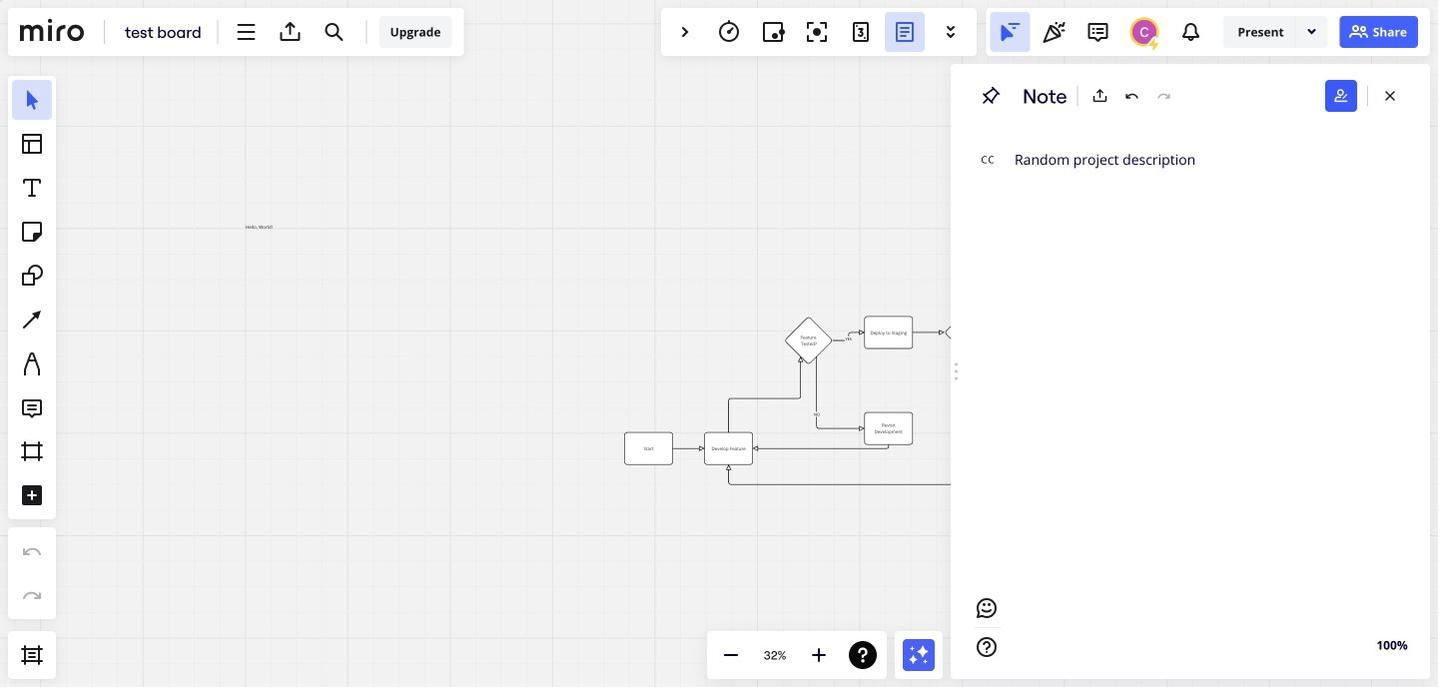 Task type: describe. For each thing, give the bounding box(es) containing it.
creation toolbar
[[8, 64, 56, 631]]

hide collaborators' cursors image
[[999, 20, 1023, 44]]

main menu image
[[234, 20, 258, 44]]

board toolbar
[[8, 8, 464, 56]]

export image
[[1093, 88, 1109, 104]]

hide apps image
[[673, 20, 697, 44]]

reactions image
[[1043, 20, 1066, 44]]

how do you like visual notes? image
[[975, 596, 999, 620]]

collaboration toolbar
[[661, 8, 977, 56]]

export this board image
[[278, 20, 302, 44]]

feed image
[[1179, 20, 1203, 44]]

comment image
[[1086, 20, 1110, 44]]

0 horizontal spatial spagx image
[[981, 86, 1001, 106]]



Task type: vqa. For each thing, say whether or not it's contained in the screenshot.
'SWITCH TO HARDPECK INC TEAM' icon
no



Task type: locate. For each thing, give the bounding box(es) containing it.
1 horizontal spatial spagx image
[[1146, 36, 1162, 52]]

2 horizontal spatial spagx image
[[1304, 23, 1320, 39]]

spagx image left spagx icon
[[1304, 23, 1320, 39]]

hide authorship image
[[1334, 88, 1350, 104]]

spagx image
[[1304, 23, 1320, 39], [1146, 36, 1162, 52], [981, 86, 1001, 106]]

undo image
[[1125, 88, 1141, 104]]

spagx image
[[1347, 20, 1371, 44]]

spagx image down hide collaborators' cursors image
[[981, 86, 1001, 106]]

spagx image left 'feed' image
[[1146, 36, 1162, 52]]

communication toolbar
[[987, 8, 1431, 56]]

close image
[[1383, 88, 1399, 104]]

help and shortcuts image
[[975, 635, 999, 659]]

open frames image
[[20, 643, 44, 667]]

search image
[[322, 20, 346, 44]]



